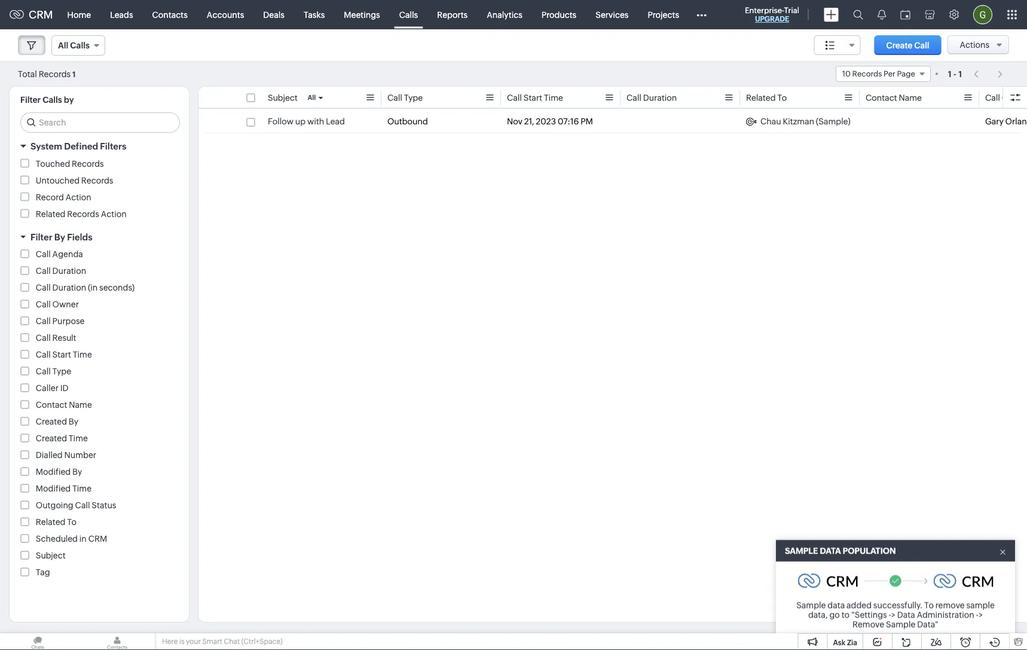 Task type: locate. For each thing, give the bounding box(es) containing it.
1 vertical spatial calls
[[70, 41, 90, 50]]

type
[[404, 93, 423, 103], [52, 367, 71, 376]]

related down outgoing
[[36, 517, 65, 527]]

remove
[[936, 592, 965, 601]]

0 vertical spatial owner
[[1002, 93, 1028, 103]]

0 horizontal spatial call owner
[[36, 300, 79, 309]]

filter down total
[[20, 95, 41, 105]]

2 horizontal spatial calls
[[399, 10, 418, 19]]

data inside sample data added successfully. to remove sample data, go to "settings -> data administration -> remove sample data"
[[898, 601, 916, 611]]

1 vertical spatial modified
[[36, 484, 71, 493]]

2 vertical spatial calls
[[43, 95, 62, 105]]

administration
[[917, 601, 975, 611]]

>
[[892, 601, 896, 611], [979, 601, 983, 611]]

1 horizontal spatial call start time
[[507, 93, 563, 103]]

0 horizontal spatial contact
[[36, 400, 67, 410]]

call type up caller id
[[36, 367, 71, 376]]

all for all
[[308, 94, 316, 101]]

call type up outbound
[[388, 93, 423, 103]]

data,
[[809, 601, 828, 611]]

name down 'page' at the right top
[[899, 93, 922, 103]]

0 horizontal spatial calls
[[43, 95, 62, 105]]

calls left reports
[[399, 10, 418, 19]]

2 modified from the top
[[36, 484, 71, 493]]

navigation
[[968, 65, 1010, 83]]

> right "remove"
[[979, 601, 983, 611]]

07:16
[[558, 117, 579, 126]]

All Calls field
[[51, 35, 105, 56]]

1 modified from the top
[[36, 467, 71, 477]]

crm right in
[[88, 534, 107, 544]]

1 vertical spatial type
[[52, 367, 71, 376]]

subject up follow
[[268, 93, 298, 103]]

Other Modules field
[[689, 5, 715, 24]]

0 horizontal spatial call duration
[[36, 266, 86, 276]]

0 vertical spatial related
[[746, 93, 776, 103]]

1 down actions on the top
[[959, 69, 962, 79]]

sample for sample data population
[[785, 537, 818, 547]]

status
[[92, 501, 116, 510]]

filter
[[20, 95, 41, 105], [31, 232, 52, 242]]

1 vertical spatial data
[[898, 601, 916, 611]]

to up scheduled in crm
[[67, 517, 77, 527]]

analytics
[[487, 10, 523, 19]]

call type
[[388, 93, 423, 103], [36, 367, 71, 376]]

contacts
[[152, 10, 188, 19]]

1 vertical spatial related to
[[36, 517, 77, 527]]

contact name
[[866, 93, 922, 103], [36, 400, 92, 410]]

data left population
[[820, 537, 841, 547]]

records up fields
[[67, 209, 99, 219]]

all
[[58, 41, 68, 50], [308, 94, 316, 101]]

touched records
[[36, 159, 104, 168]]

by down number
[[72, 467, 82, 477]]

2 created from the top
[[36, 434, 67, 443]]

contact down caller id
[[36, 400, 67, 410]]

2 vertical spatial to
[[925, 592, 934, 601]]

created up created time
[[36, 417, 67, 426]]

1 created from the top
[[36, 417, 67, 426]]

1 horizontal spatial start
[[524, 93, 543, 103]]

sample for sample data added successfully. to remove sample data, go to "settings -> data administration -> remove sample data"
[[797, 592, 826, 601]]

time up outgoing call status
[[72, 484, 92, 493]]

0 vertical spatial contact
[[866, 93, 898, 103]]

related up chau
[[746, 93, 776, 103]]

name up created by
[[69, 400, 92, 410]]

1 horizontal spatial -
[[954, 69, 957, 79]]

by inside dropdown button
[[54, 232, 65, 242]]

0 vertical spatial contact name
[[866, 93, 922, 103]]

1 horizontal spatial contact
[[866, 93, 898, 103]]

tag
[[36, 568, 50, 577]]

caller id
[[36, 383, 69, 393]]

accounts link
[[197, 0, 254, 29]]

0 horizontal spatial owner
[[52, 300, 79, 309]]

time down result
[[73, 350, 92, 359]]

1 up by
[[72, 70, 76, 79]]

subject
[[268, 93, 298, 103], [36, 551, 66, 560]]

with
[[307, 117, 324, 126]]

0 vertical spatial by
[[54, 232, 65, 242]]

up
[[295, 117, 306, 126]]

1 horizontal spatial >
[[979, 601, 983, 611]]

home link
[[58, 0, 101, 29]]

calls inside field
[[70, 41, 90, 50]]

created up "dialled"
[[36, 434, 67, 443]]

1 vertical spatial start
[[52, 350, 71, 359]]

records right 10
[[853, 69, 882, 78]]

created
[[36, 417, 67, 426], [36, 434, 67, 443]]

sample
[[967, 592, 995, 601]]

crm left home
[[29, 9, 53, 21]]

records for untouched
[[81, 176, 113, 185]]

start
[[524, 93, 543, 103], [52, 350, 71, 359]]

filter up call agenda at the left top of page
[[31, 232, 52, 242]]

contact name down id
[[36, 400, 92, 410]]

1 vertical spatial action
[[101, 209, 127, 219]]

0 horizontal spatial crm
[[29, 9, 53, 21]]

0 horizontal spatial start
[[52, 350, 71, 359]]

0 horizontal spatial 1
[[72, 70, 76, 79]]

total records 1
[[18, 69, 76, 79]]

filters
[[100, 141, 126, 152]]

chau kitzman (sample) link
[[746, 115, 851, 127]]

call result
[[36, 333, 76, 343]]

by
[[54, 232, 65, 242], [69, 417, 78, 426], [72, 467, 82, 477]]

owner
[[1002, 93, 1028, 103], [52, 300, 79, 309]]

1 horizontal spatial calls
[[70, 41, 90, 50]]

gary orland
[[986, 117, 1028, 126]]

action up filter by fields dropdown button
[[101, 209, 127, 219]]

sample data added successfully. to remove sample data, go to "settings -> data administration -> remove sample data"
[[797, 592, 995, 620]]

follow up with lead
[[268, 117, 345, 126]]

crm link
[[10, 9, 53, 21]]

0 vertical spatial to
[[778, 93, 787, 103]]

meetings link
[[335, 0, 390, 29]]

1 vertical spatial name
[[69, 400, 92, 410]]

related to up scheduled
[[36, 517, 77, 527]]

to up chau
[[778, 93, 787, 103]]

1 vertical spatial by
[[69, 417, 78, 426]]

contact down 10 records per page field
[[866, 93, 898, 103]]

duration
[[643, 93, 677, 103], [52, 266, 86, 276], [52, 283, 86, 292]]

0 horizontal spatial to
[[67, 517, 77, 527]]

type up outbound
[[404, 93, 423, 103]]

records inside 10 records per page field
[[853, 69, 882, 78]]

go
[[830, 601, 840, 611]]

related down record
[[36, 209, 65, 219]]

time up number
[[69, 434, 88, 443]]

profile element
[[967, 0, 1000, 29]]

data
[[820, 537, 841, 547], [898, 601, 916, 611]]

0 horizontal spatial >
[[892, 601, 896, 611]]

2 vertical spatial by
[[72, 467, 82, 477]]

> right "settings
[[892, 601, 896, 611]]

defined
[[64, 141, 98, 152]]

0 vertical spatial filter
[[20, 95, 41, 105]]

records down 'touched records'
[[81, 176, 113, 185]]

1 vertical spatial call owner
[[36, 300, 79, 309]]

system
[[31, 141, 62, 152]]

(sample)
[[816, 117, 851, 126]]

all up total records 1
[[58, 41, 68, 50]]

0 horizontal spatial action
[[66, 192, 91, 202]]

0 vertical spatial modified
[[36, 467, 71, 477]]

related to up chau
[[746, 93, 787, 103]]

signals image
[[878, 10, 886, 20]]

10
[[843, 69, 851, 78]]

calls for filter calls by
[[43, 95, 62, 105]]

0 vertical spatial sample
[[785, 537, 818, 547]]

1 horizontal spatial 1
[[949, 69, 952, 79]]

action up 'related records action'
[[66, 192, 91, 202]]

1 vertical spatial subject
[[36, 551, 66, 560]]

calls down home
[[70, 41, 90, 50]]

nov
[[507, 117, 523, 126]]

1 vertical spatial contact name
[[36, 400, 92, 410]]

calls left by
[[43, 95, 62, 105]]

records for 10
[[853, 69, 882, 78]]

chats image
[[0, 633, 75, 650]]

call agenda
[[36, 249, 83, 259]]

total
[[18, 69, 37, 79]]

by up created time
[[69, 417, 78, 426]]

0 horizontal spatial -
[[889, 601, 892, 611]]

ask zia
[[833, 639, 858, 647]]

1 > from the left
[[892, 601, 896, 611]]

1 vertical spatial filter
[[31, 232, 52, 242]]

- right 'page' at the right top
[[954, 69, 957, 79]]

0 vertical spatial duration
[[643, 93, 677, 103]]

filter for filter calls by
[[20, 95, 41, 105]]

call owner
[[986, 93, 1028, 103], [36, 300, 79, 309]]

1 vertical spatial created
[[36, 434, 67, 443]]

all inside field
[[58, 41, 68, 50]]

all up with
[[308, 94, 316, 101]]

0 horizontal spatial type
[[52, 367, 71, 376]]

records for touched
[[72, 159, 104, 168]]

1 vertical spatial contact
[[36, 400, 67, 410]]

modified down "dialled"
[[36, 467, 71, 477]]

0 vertical spatial data
[[820, 537, 841, 547]]

create call button
[[875, 35, 942, 55]]

id
[[60, 383, 69, 393]]

data left data"
[[898, 601, 916, 611]]

subject down scheduled
[[36, 551, 66, 560]]

calls link
[[390, 0, 428, 29]]

0 vertical spatial call owner
[[986, 93, 1028, 103]]

0 vertical spatial type
[[404, 93, 423, 103]]

record action
[[36, 192, 91, 202]]

10 records per page
[[843, 69, 916, 78]]

system defined filters
[[31, 141, 126, 152]]

crm
[[29, 9, 53, 21], [88, 534, 107, 544]]

start up the "21,"
[[524, 93, 543, 103]]

call owner up the gary orland
[[986, 93, 1028, 103]]

call owner up the call purpose on the left
[[36, 300, 79, 309]]

owner up the purpose
[[52, 300, 79, 309]]

here is your smart chat (ctrl+space)
[[162, 638, 283, 646]]

modified for modified by
[[36, 467, 71, 477]]

records up filter calls by
[[39, 69, 71, 79]]

0 vertical spatial created
[[36, 417, 67, 426]]

1 for total records 1
[[72, 70, 76, 79]]

0 vertical spatial call duration
[[627, 93, 677, 103]]

created for created by
[[36, 417, 67, 426]]

1 horizontal spatial related to
[[746, 93, 787, 103]]

modified up outgoing
[[36, 484, 71, 493]]

filter inside dropdown button
[[31, 232, 52, 242]]

2 horizontal spatial 1
[[959, 69, 962, 79]]

dialled
[[36, 450, 63, 460]]

0 vertical spatial call start time
[[507, 93, 563, 103]]

follow up with lead link
[[268, 115, 345, 127]]

1 right 'page' at the right top
[[949, 69, 952, 79]]

0 vertical spatial all
[[58, 41, 68, 50]]

0 vertical spatial start
[[524, 93, 543, 103]]

1 vertical spatial related
[[36, 209, 65, 219]]

1 horizontal spatial name
[[899, 93, 922, 103]]

start down result
[[52, 350, 71, 359]]

Search text field
[[21, 113, 179, 132]]

1 horizontal spatial call duration
[[627, 93, 677, 103]]

1 vertical spatial all
[[308, 94, 316, 101]]

by up call agenda at the left top of page
[[54, 232, 65, 242]]

0 horizontal spatial call type
[[36, 367, 71, 376]]

fields
[[67, 232, 92, 242]]

1 vertical spatial crm
[[88, 534, 107, 544]]

2023
[[536, 117, 556, 126]]

0 vertical spatial calls
[[399, 10, 418, 19]]

0 horizontal spatial contact name
[[36, 400, 92, 410]]

call start time down result
[[36, 350, 92, 359]]

signals element
[[871, 0, 894, 29]]

2 horizontal spatial to
[[925, 592, 934, 601]]

deals
[[263, 10, 285, 19]]

result
[[52, 333, 76, 343]]

time up the "nov 21, 2023 07:16 pm"
[[544, 93, 563, 103]]

1 vertical spatial sample
[[797, 592, 826, 601]]

record
[[36, 192, 64, 202]]

calls inside "link"
[[399, 10, 418, 19]]

-
[[954, 69, 957, 79], [889, 601, 892, 611], [976, 601, 979, 611]]

1 - 1
[[949, 69, 962, 79]]

filter calls by
[[20, 95, 74, 105]]

records down defined
[[72, 159, 104, 168]]

sample
[[785, 537, 818, 547], [797, 592, 826, 601], [886, 611, 916, 620]]

None field
[[815, 35, 861, 55]]

1 inside total records 1
[[72, 70, 76, 79]]

to up data"
[[925, 592, 934, 601]]

- right "settings
[[889, 601, 892, 611]]

remove
[[853, 611, 885, 620]]

call duration
[[627, 93, 677, 103], [36, 266, 86, 276]]

0 horizontal spatial all
[[58, 41, 68, 50]]

21,
[[524, 117, 534, 126]]

records for total
[[39, 69, 71, 79]]

contact name down the per
[[866, 93, 922, 103]]

1 horizontal spatial all
[[308, 94, 316, 101]]

type up id
[[52, 367, 71, 376]]

call start time up the "21,"
[[507, 93, 563, 103]]

1 horizontal spatial subject
[[268, 93, 298, 103]]

1 horizontal spatial data
[[898, 601, 916, 611]]

2 vertical spatial duration
[[52, 283, 86, 292]]

1 vertical spatial call type
[[36, 367, 71, 376]]

products link
[[532, 0, 586, 29]]

- right "remove"
[[976, 601, 979, 611]]

owner up orland
[[1002, 93, 1028, 103]]

name
[[899, 93, 922, 103], [69, 400, 92, 410]]

create menu image
[[824, 7, 839, 22]]



Task type: vqa. For each thing, say whether or not it's contained in the screenshot.
logo
no



Task type: describe. For each thing, give the bounding box(es) containing it.
search image
[[854, 10, 864, 20]]

per
[[884, 69, 896, 78]]

0 vertical spatial action
[[66, 192, 91, 202]]

services link
[[586, 0, 638, 29]]

"settings
[[852, 601, 887, 611]]

created for created time
[[36, 434, 67, 443]]

(ctrl+space)
[[241, 638, 283, 646]]

0 vertical spatial call type
[[388, 93, 423, 103]]

deals link
[[254, 0, 294, 29]]

here
[[162, 638, 178, 646]]

untouched records
[[36, 176, 113, 185]]

agenda
[[52, 249, 83, 259]]

orland
[[1006, 117, 1028, 126]]

to
[[842, 601, 850, 611]]

outgoing
[[36, 501, 73, 510]]

gary
[[986, 117, 1004, 126]]

1 vertical spatial to
[[67, 517, 77, 527]]

1 for 1 - 1
[[959, 69, 962, 79]]

1 horizontal spatial crm
[[88, 534, 107, 544]]

is
[[179, 638, 185, 646]]

call inside button
[[915, 40, 930, 50]]

1 vertical spatial owner
[[52, 300, 79, 309]]

10 Records Per Page field
[[836, 66, 931, 82]]

tasks link
[[294, 0, 335, 29]]

1 horizontal spatial to
[[778, 93, 787, 103]]

pm
[[581, 117, 593, 126]]

create menu element
[[817, 0, 846, 29]]

0 horizontal spatial name
[[69, 400, 92, 410]]

services
[[596, 10, 629, 19]]

caller
[[36, 383, 59, 393]]

contacts image
[[80, 633, 155, 650]]

0 vertical spatial name
[[899, 93, 922, 103]]

modified by
[[36, 467, 82, 477]]

trial
[[785, 6, 800, 15]]

reports
[[437, 10, 468, 19]]

filter by fields
[[31, 232, 92, 242]]

call duration (in seconds)
[[36, 283, 135, 292]]

0 vertical spatial subject
[[268, 93, 298, 103]]

upgrade
[[755, 15, 790, 23]]

accounts
[[207, 10, 244, 19]]

reports link
[[428, 0, 477, 29]]

follow
[[268, 117, 294, 126]]

1 vertical spatial call start time
[[36, 350, 92, 359]]

1 horizontal spatial type
[[404, 93, 423, 103]]

untouched
[[36, 176, 80, 185]]

by for filter
[[54, 232, 65, 242]]

smart
[[202, 638, 222, 646]]

purpose
[[52, 316, 85, 326]]

by for created
[[69, 417, 78, 426]]

all for all calls
[[58, 41, 68, 50]]

ask
[[833, 639, 846, 647]]

scheduled in crm
[[36, 534, 107, 544]]

1 horizontal spatial action
[[101, 209, 127, 219]]

by for modified
[[72, 467, 82, 477]]

related records action
[[36, 209, 127, 219]]

modified time
[[36, 484, 92, 493]]

0 horizontal spatial data
[[820, 537, 841, 547]]

2 vertical spatial related
[[36, 517, 65, 527]]

data
[[828, 592, 845, 601]]

contacts link
[[143, 0, 197, 29]]

crm image
[[934, 565, 994, 579]]

search element
[[846, 0, 871, 29]]

touched
[[36, 159, 70, 168]]

1 horizontal spatial call owner
[[986, 93, 1028, 103]]

system defined filters button
[[10, 136, 189, 157]]

chau kitzman (sample)
[[761, 117, 851, 126]]

created time
[[36, 434, 88, 443]]

2 vertical spatial sample
[[886, 611, 916, 620]]

enterprise-
[[745, 6, 785, 15]]

records for related
[[67, 209, 99, 219]]

0 horizontal spatial related to
[[36, 517, 77, 527]]

seconds)
[[99, 283, 135, 292]]

0 horizontal spatial subject
[[36, 551, 66, 560]]

sample data population
[[785, 537, 896, 547]]

0 vertical spatial related to
[[746, 93, 787, 103]]

zia
[[848, 639, 858, 647]]

filter by fields button
[[10, 226, 189, 248]]

outbound
[[388, 117, 428, 126]]

calls for all calls
[[70, 41, 90, 50]]

outgoing call status
[[36, 501, 116, 510]]

1 vertical spatial duration
[[52, 266, 86, 276]]

0 vertical spatial crm
[[29, 9, 53, 21]]

create
[[887, 40, 913, 50]]

nov 21, 2023 07:16 pm
[[507, 117, 593, 126]]

projects
[[648, 10, 680, 19]]

added
[[847, 592, 872, 601]]

filter for filter by fields
[[31, 232, 52, 242]]

in
[[79, 534, 87, 544]]

scheduled
[[36, 534, 78, 544]]

number
[[64, 450, 96, 460]]

products
[[542, 10, 577, 19]]

2 horizontal spatial -
[[976, 601, 979, 611]]

size image
[[826, 40, 835, 51]]

1 horizontal spatial owner
[[1002, 93, 1028, 103]]

leads
[[110, 10, 133, 19]]

kitzman
[[783, 117, 815, 126]]

your
[[186, 638, 201, 646]]

2 > from the left
[[979, 601, 983, 611]]

dialled number
[[36, 450, 96, 460]]

1 vertical spatial call duration
[[36, 266, 86, 276]]

profile image
[[974, 5, 993, 24]]

to inside sample data added successfully. to remove sample data, go to "settings -> data administration -> remove sample data"
[[925, 592, 934, 601]]

tasks
[[304, 10, 325, 19]]

modified for modified time
[[36, 484, 71, 493]]

meetings
[[344, 10, 380, 19]]

call purpose
[[36, 316, 85, 326]]

data"
[[918, 611, 939, 620]]

chat
[[224, 638, 240, 646]]

by
[[64, 95, 74, 105]]

actions
[[960, 40, 990, 50]]

calendar image
[[901, 10, 911, 19]]

create call
[[887, 40, 930, 50]]

enterprise-trial upgrade
[[745, 6, 800, 23]]

1 horizontal spatial contact name
[[866, 93, 922, 103]]



